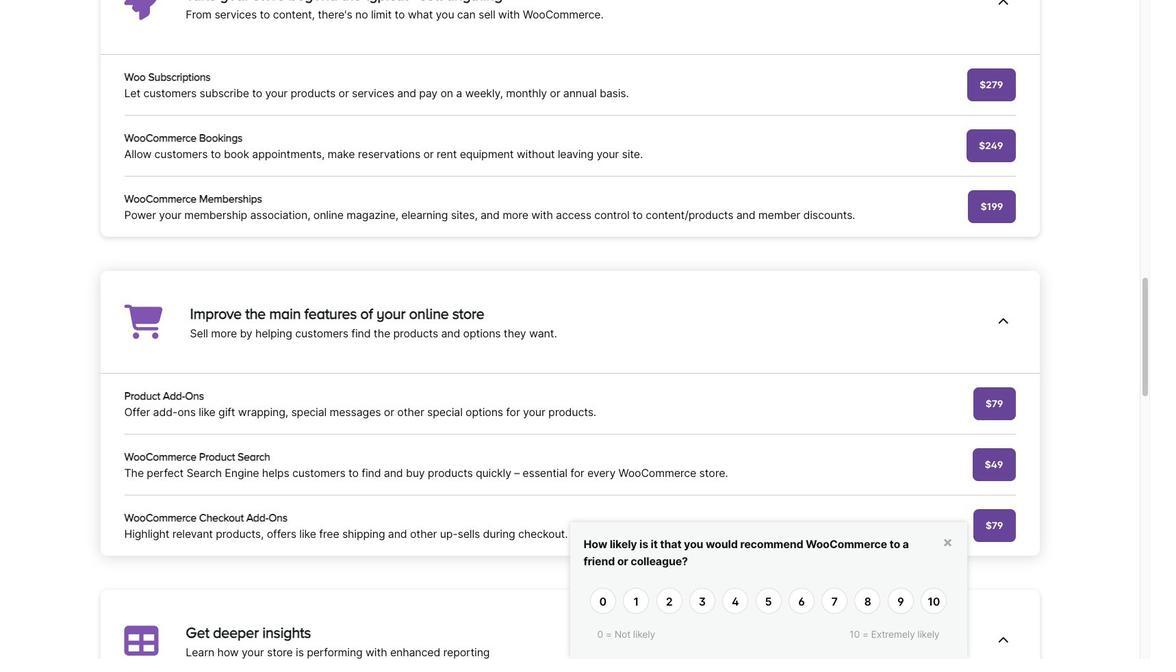 Task type: locate. For each thing, give the bounding box(es) containing it.
chevron up image
[[999, 0, 1009, 8]]

2 chevron up image from the top
[[999, 636, 1009, 647]]

chevron up image
[[999, 317, 1009, 328], [999, 636, 1009, 647]]

1 vertical spatial chevron up image
[[999, 636, 1009, 647]]

0 vertical spatial chevron up image
[[999, 317, 1009, 328]]



Task type: vqa. For each thing, say whether or not it's contained in the screenshot.
chevron up icon
yes



Task type: describe. For each thing, give the bounding box(es) containing it.
1 chevron up image from the top
[[999, 317, 1009, 328]]



